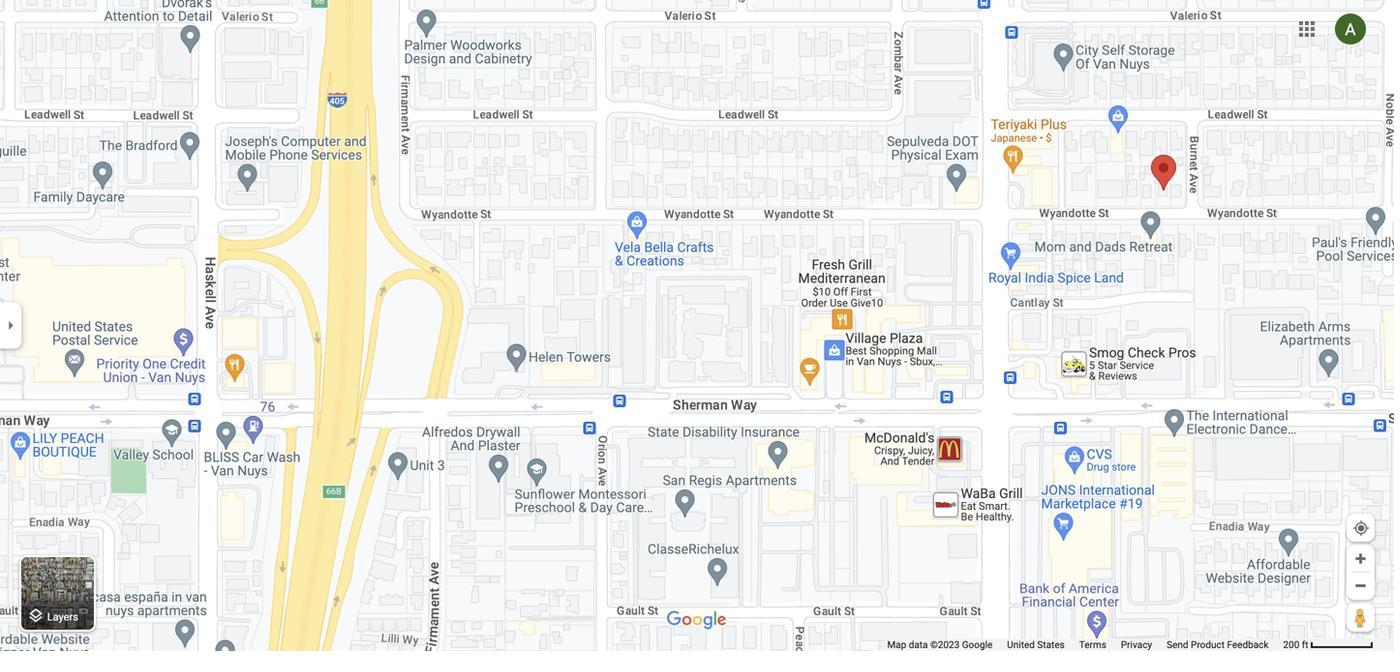 Task type: locate. For each thing, give the bounding box(es) containing it.
200
[[1283, 639, 1300, 651]]

product
[[1191, 639, 1225, 651]]

feedback
[[1227, 639, 1269, 651]]

show your location image
[[1353, 520, 1370, 537]]

layers
[[47, 611, 78, 623]]

footer containing map data ©2023 google
[[887, 639, 1283, 652]]

data
[[909, 639, 928, 651]]

terms button
[[1079, 639, 1106, 652]]

show street view coverage image
[[1347, 603, 1375, 632]]

send
[[1167, 639, 1188, 651]]

footer
[[887, 639, 1283, 652]]

footer inside google maps "element"
[[887, 639, 1283, 652]]

send product feedback
[[1167, 639, 1269, 651]]

google account: angela cha  
(angela.cha@adept.ai) image
[[1335, 14, 1366, 45]]

google maps element
[[0, 0, 1394, 652]]

©2023
[[930, 639, 960, 651]]

united states button
[[1007, 639, 1065, 652]]

united states
[[1007, 639, 1065, 651]]

united
[[1007, 639, 1035, 651]]



Task type: vqa. For each thing, say whether or not it's contained in the screenshot.
Google at the bottom of the page
yes



Task type: describe. For each thing, give the bounding box(es) containing it.
privacy button
[[1121, 639, 1152, 652]]

200 ft button
[[1283, 639, 1374, 651]]

terms
[[1079, 639, 1106, 651]]

200 ft
[[1283, 639, 1309, 651]]

states
[[1037, 639, 1065, 651]]

map data ©2023 google
[[887, 639, 993, 651]]

expand side panel image
[[0, 315, 21, 336]]

send product feedback button
[[1167, 639, 1269, 652]]

privacy
[[1121, 639, 1152, 651]]

zoom in image
[[1354, 552, 1368, 566]]

zoom out image
[[1354, 579, 1368, 593]]

map
[[887, 639, 906, 651]]

ft
[[1302, 639, 1309, 651]]

google
[[962, 639, 993, 651]]



